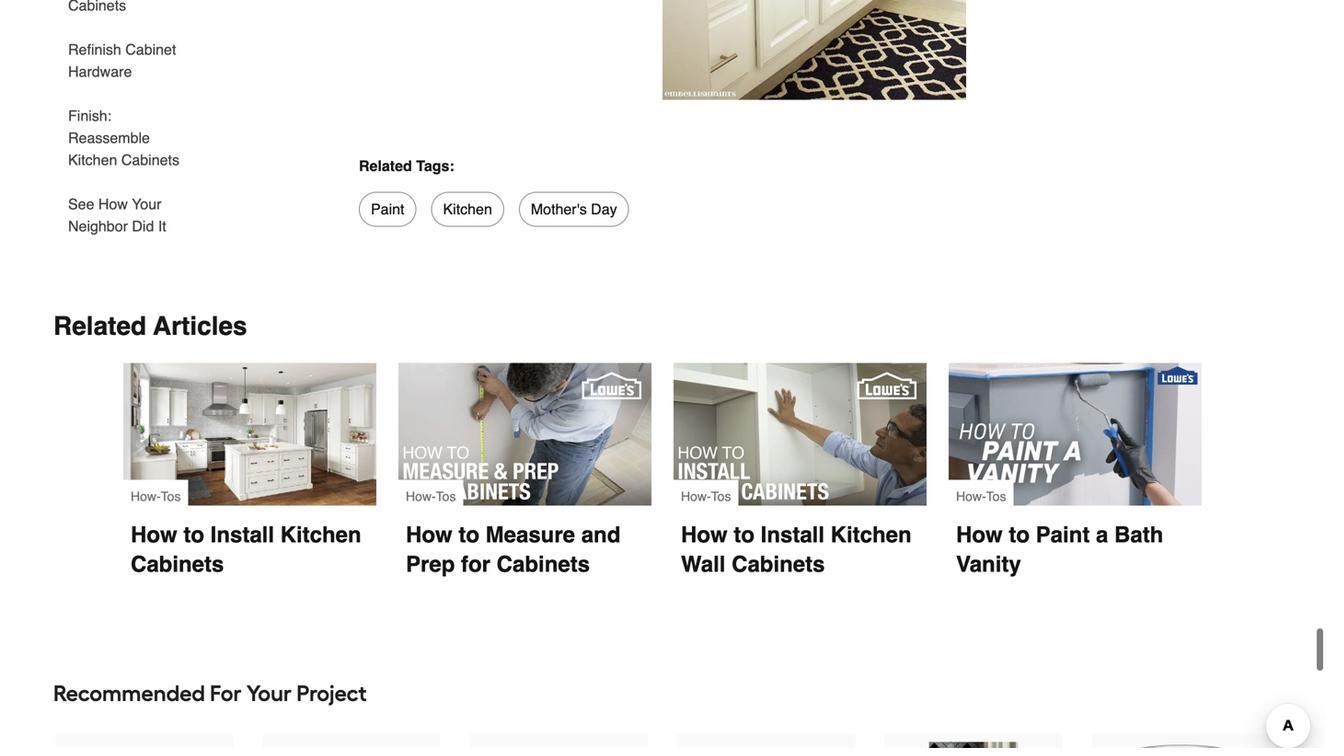 Task type: describe. For each thing, give the bounding box(es) containing it.
tags:
[[416, 154, 455, 171]]

kitchen link
[[431, 188, 504, 223]]

a video showing how to measure and prep for kitchen cabinets. image
[[399, 359, 652, 502]]

scotch 60-pack round rubber cabinet bumpers image
[[903, 733, 1045, 748]]

how to install kitchen cabinets
[[131, 519, 368, 573]]

it
[[158, 214, 166, 231]]

how for how to install kitchen cabinets
[[131, 519, 177, 544]]

how-tos for how to paint a bath vanity
[[957, 485, 1007, 500]]

to for prep
[[459, 519, 480, 544]]

a video showing how to paint a vanity. image
[[949, 359, 1202, 502]]

to for wall
[[734, 519, 755, 544]]

how inside see how your neighbor did it
[[98, 192, 128, 209]]

how- for how to paint a bath vanity
[[957, 485, 987, 500]]

recommended for your project
[[53, 677, 367, 703]]

cabinets inside how to install kitchen wall cabinets
[[732, 548, 825, 573]]

how for how to install kitchen wall cabinets
[[681, 519, 728, 544]]

articles
[[153, 308, 247, 337]]

kitchen inside how to install kitchen wall cabinets
[[831, 519, 912, 544]]

a bathroom with white cabinets and gold hardware and countertops. image
[[663, 0, 967, 96]]

how- for how to install kitchen cabinets
[[131, 485, 161, 500]]

liberty alignright clear mounting template image
[[73, 733, 215, 748]]

related for related articles
[[53, 308, 147, 337]]

recommended
[[53, 677, 205, 703]]

for
[[461, 548, 491, 573]]

how for how to measure and prep for cabinets
[[406, 519, 453, 544]]

install for wall
[[761, 519, 825, 544]]

origin 21 vero 1-1/4-in matte black round cabinet knob image
[[488, 733, 630, 748]]

project
[[297, 677, 367, 703]]

did
[[132, 214, 154, 231]]

cabinets inside the how to install kitchen cabinets
[[131, 548, 224, 573]]

reliabilt 2-pack adjustable overlay 200-degree opening matte black self-closing overlay cabinet hinge image
[[695, 733, 838, 748]]

install for cabinets
[[210, 519, 274, 544]]

how for how to paint a bath vanity
[[957, 519, 1003, 544]]

kitchen inside the how to install kitchen cabinets
[[280, 519, 362, 544]]

how-tos for how to install kitchen wall cabinets
[[681, 485, 731, 500]]

how- for how to measure and prep for cabinets
[[406, 485, 436, 500]]

mother's day link
[[519, 188, 629, 223]]

day
[[591, 197, 617, 214]]

how to paint a bath vanity
[[957, 519, 1170, 573]]

refinish cabinet hardware
[[68, 37, 176, 76]]

mother's day
[[531, 197, 617, 214]]

hardware
[[68, 59, 132, 76]]

richelieu 19-mm black magnetic catch cabinet latch image
[[280, 733, 423, 748]]

0 vertical spatial paint
[[371, 197, 405, 214]]

to for bath
[[1009, 519, 1030, 544]]



Task type: vqa. For each thing, say whether or not it's contained in the screenshot.
the leftmost Carpet
no



Task type: locate. For each thing, give the bounding box(es) containing it.
1 to from the left
[[184, 519, 204, 544]]

your inside see how your neighbor did it
[[132, 192, 161, 209]]

tos for how to paint a bath vanity
[[987, 485, 1007, 500]]

prep
[[406, 548, 455, 573]]

how to measure and prep for cabinets
[[406, 519, 627, 573]]

2 tos from the left
[[436, 485, 456, 500]]

neighbor
[[68, 214, 128, 231]]

measure
[[486, 519, 575, 544]]

a video showing how to install kitchen upper cabinets. image
[[674, 359, 927, 502]]

finish: reassemble kitchen cabinets
[[68, 104, 179, 165]]

finish:
[[68, 104, 112, 121]]

tos for how to install kitchen wall cabinets
[[711, 485, 731, 500]]

paint down related tags:
[[371, 197, 405, 214]]

a white kitchen with white cabinets and a white island with four drawer fronts. image
[[123, 359, 377, 502]]

a
[[1096, 519, 1109, 544]]

2 how- from the left
[[406, 485, 436, 500]]

3 to from the left
[[734, 519, 755, 544]]

how- for how to install kitchen wall cabinets
[[681, 485, 711, 500]]

0 vertical spatial your
[[132, 192, 161, 209]]

1 horizontal spatial install
[[761, 519, 825, 544]]

0 horizontal spatial install
[[210, 519, 274, 544]]

1 how-tos from the left
[[131, 485, 181, 500]]

wall
[[681, 548, 726, 573]]

install
[[210, 519, 274, 544], [761, 519, 825, 544]]

related articles
[[53, 308, 247, 337]]

cabinets inside how to measure and prep for cabinets
[[497, 548, 590, 573]]

to for cabinets
[[184, 519, 204, 544]]

1 vertical spatial paint
[[1036, 519, 1090, 544]]

your up the did
[[132, 192, 161, 209]]

paint
[[371, 197, 405, 214], [1036, 519, 1090, 544]]

2 to from the left
[[459, 519, 480, 544]]

how
[[98, 192, 128, 209], [131, 519, 177, 544], [406, 519, 453, 544], [681, 519, 728, 544], [957, 519, 1003, 544]]

see how your neighbor did it
[[68, 192, 166, 231]]

mother's
[[531, 197, 587, 214]]

1 how- from the left
[[131, 485, 161, 500]]

how-tos
[[131, 485, 181, 500], [406, 485, 456, 500], [681, 485, 731, 500], [957, 485, 1007, 500]]

paint link
[[359, 188, 417, 223]]

cabinets
[[121, 148, 179, 165], [131, 548, 224, 573], [497, 548, 590, 573], [732, 548, 825, 573]]

your
[[132, 192, 161, 209], [247, 677, 292, 703]]

tos
[[161, 485, 181, 500], [436, 485, 456, 500], [711, 485, 731, 500], [987, 485, 1007, 500]]

refinish cabinet hardware link
[[68, 24, 191, 90]]

paint left a
[[1036, 519, 1090, 544]]

4 how- from the left
[[957, 485, 987, 500]]

reassemble
[[68, 126, 150, 143]]

your for how
[[132, 192, 161, 209]]

kitchen
[[68, 148, 117, 165], [443, 197, 492, 214], [280, 519, 362, 544], [831, 519, 912, 544]]

1 install from the left
[[210, 519, 274, 544]]

recommended for your project heading
[[53, 671, 1272, 708]]

how-tos for how to install kitchen cabinets
[[131, 485, 181, 500]]

related
[[359, 154, 412, 171], [53, 308, 147, 337]]

1 horizontal spatial paint
[[1036, 519, 1090, 544]]

see how your neighbor did it link
[[68, 179, 191, 234]]

1 horizontal spatial related
[[359, 154, 412, 171]]

to
[[184, 519, 204, 544], [459, 519, 480, 544], [734, 519, 755, 544], [1009, 519, 1030, 544]]

paint inside the how to paint a bath vanity
[[1036, 519, 1090, 544]]

install inside how to install kitchen wall cabinets
[[761, 519, 825, 544]]

related for related tags:
[[359, 154, 412, 171]]

3 how- from the left
[[681, 485, 711, 500]]

refinish
[[68, 37, 121, 54]]

to inside how to measure and prep for cabinets
[[459, 519, 480, 544]]

to inside how to install kitchen wall cabinets
[[734, 519, 755, 544]]

your for for
[[247, 677, 292, 703]]

how inside how to install kitchen wall cabinets
[[681, 519, 728, 544]]

how inside the how to paint a bath vanity
[[957, 519, 1003, 544]]

install inside the how to install kitchen cabinets
[[210, 519, 274, 544]]

1 vertical spatial related
[[53, 308, 147, 337]]

to inside the how to install kitchen cabinets
[[184, 519, 204, 544]]

kitchen inside the finish: reassemble kitchen cabinets
[[68, 148, 117, 165]]

tos for how to install kitchen cabinets
[[161, 485, 181, 500]]

your right for
[[247, 677, 292, 703]]

cabinet
[[125, 37, 176, 54]]

0 horizontal spatial paint
[[371, 197, 405, 214]]

4 tos from the left
[[987, 485, 1007, 500]]

3 tos from the left
[[711, 485, 731, 500]]

to inside the how to paint a bath vanity
[[1009, 519, 1030, 544]]

1 vertical spatial your
[[247, 677, 292, 703]]

cabinets inside the finish: reassemble kitchen cabinets
[[121, 148, 179, 165]]

how-
[[131, 485, 161, 500], [406, 485, 436, 500], [681, 485, 711, 500], [957, 485, 987, 500]]

0 vertical spatial related
[[359, 154, 412, 171]]

0 horizontal spatial your
[[132, 192, 161, 209]]

valspar semi-gloss tintable cabinet and furniture paint enamel (1-gallon) image
[[1110, 733, 1253, 748]]

1 horizontal spatial your
[[247, 677, 292, 703]]

and
[[582, 519, 621, 544]]

your inside heading
[[247, 677, 292, 703]]

1 tos from the left
[[161, 485, 181, 500]]

related tags:
[[359, 154, 455, 171]]

bath
[[1115, 519, 1164, 544]]

see
[[68, 192, 94, 209]]

how inside the how to install kitchen cabinets
[[131, 519, 177, 544]]

how-tos for how to measure and prep for cabinets
[[406, 485, 456, 500]]

finish: reassemble kitchen cabinets link
[[68, 90, 191, 179]]

3 how-tos from the left
[[681, 485, 731, 500]]

2 how-tos from the left
[[406, 485, 456, 500]]

tos for how to measure and prep for cabinets
[[436, 485, 456, 500]]

how to install kitchen wall cabinets
[[681, 519, 918, 573]]

how inside how to measure and prep for cabinets
[[406, 519, 453, 544]]

vanity
[[957, 548, 1022, 573]]

0 horizontal spatial related
[[53, 308, 147, 337]]

4 how-tos from the left
[[957, 485, 1007, 500]]

2 install from the left
[[761, 519, 825, 544]]

4 to from the left
[[1009, 519, 1030, 544]]

for
[[210, 677, 242, 703]]



